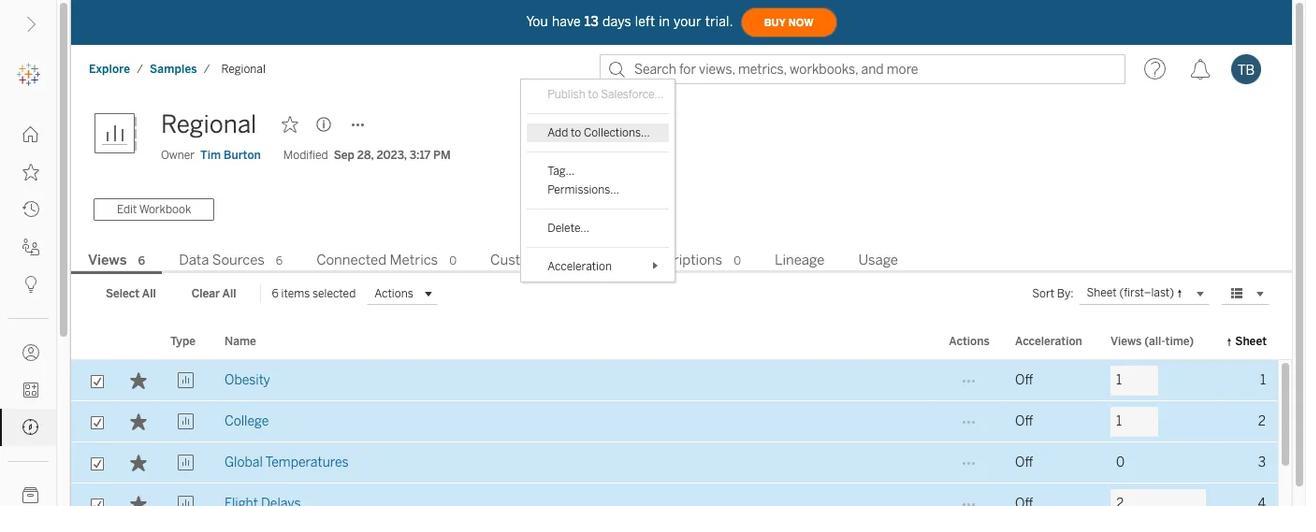 Task type: locate. For each thing, give the bounding box(es) containing it.
0 for subscriptions
[[734, 255, 741, 268]]

selected
[[313, 287, 356, 300]]

shared with me image
[[22, 239, 39, 256]]

0
[[450, 255, 457, 268], [593, 255, 600, 268], [734, 255, 741, 268], [1117, 455, 1125, 471]]

view image left college link
[[177, 414, 194, 431]]

personal space image
[[22, 345, 39, 361]]

sort by:
[[1033, 287, 1074, 300]]

all inside button
[[222, 287, 236, 300]]

left
[[635, 14, 656, 29]]

/ right explore link
[[137, 63, 143, 76]]

data
[[179, 252, 209, 269]]

explore image
[[22, 419, 39, 436]]

all right clear
[[222, 287, 236, 300]]

views down delete…
[[544, 252, 582, 269]]

menu
[[522, 80, 675, 282]]

6
[[138, 255, 145, 268], [276, 255, 283, 268], [272, 287, 279, 300]]

sheet inside grid
[[1236, 335, 1268, 348]]

row
[[71, 360, 1279, 402], [71, 402, 1279, 443], [71, 443, 1279, 484], [71, 484, 1279, 506]]

regional inside main content
[[161, 110, 257, 139]]

sheet right by:
[[1087, 287, 1118, 300]]

all inside 'button'
[[142, 287, 156, 300]]

tim
[[200, 149, 221, 162]]

regional right samples
[[221, 63, 266, 76]]

grid
[[71, 325, 1293, 506]]

all
[[142, 287, 156, 300], [222, 287, 236, 300]]

acceleration down delete…
[[548, 260, 612, 273]]

3
[[1259, 455, 1267, 471]]

menu containing publish to salesforce...
[[522, 80, 675, 282]]

(all-
[[1145, 335, 1166, 348]]

0 horizontal spatial actions
[[375, 287, 414, 300]]

3 row from the top
[[71, 443, 1279, 484]]

view image for college
[[177, 414, 194, 431]]

owner
[[161, 149, 195, 162]]

regional element
[[216, 63, 271, 76]]

have
[[552, 14, 581, 29]]

navigation panel element
[[0, 56, 56, 506]]

clear all
[[192, 287, 236, 300]]

1 off from the top
[[1016, 373, 1034, 388]]

6 left items
[[272, 287, 279, 300]]

0 vertical spatial view image
[[177, 455, 194, 472]]

lineage
[[775, 252, 825, 269]]

clear all button
[[179, 283, 249, 305]]

regional main content
[[71, 94, 1293, 506]]

views
[[88, 252, 127, 269], [544, 252, 582, 269], [1111, 335, 1142, 348]]

0 vertical spatial off
[[1016, 373, 1034, 388]]

/ right samples
[[204, 63, 210, 76]]

1 all from the left
[[142, 287, 156, 300]]

sources
[[212, 252, 265, 269]]

0 vertical spatial acceleration
[[548, 260, 612, 273]]

modified
[[283, 149, 328, 162]]

6 items selected
[[272, 287, 356, 300]]

2 horizontal spatial views
[[1111, 335, 1142, 348]]

2 row from the top
[[71, 402, 1279, 443]]

collections image
[[22, 382, 39, 399]]

to
[[588, 88, 599, 101], [571, 126, 582, 139]]

0 horizontal spatial acceleration
[[548, 260, 612, 273]]

samples
[[150, 63, 197, 76]]

name
[[225, 335, 256, 348]]

1 vertical spatial to
[[571, 126, 582, 139]]

0 vertical spatial view image
[[177, 373, 194, 389]]

data sources
[[179, 252, 265, 269]]

1 view image from the top
[[177, 373, 194, 389]]

row containing obesity
[[71, 360, 1279, 402]]

6 up the select all 'button'
[[138, 255, 145, 268]]

select all button
[[94, 283, 168, 305]]

sheet for sheet (first–last)
[[1087, 287, 1118, 300]]

view image for row containing global temperatures
[[177, 455, 194, 472]]

1
[[1117, 373, 1123, 388], [1261, 373, 1267, 388], [1117, 414, 1123, 430]]

acceleration down sort by:
[[1016, 335, 1083, 348]]

add
[[548, 126, 569, 139]]

view image down 'type' at the bottom of the page
[[177, 373, 194, 389]]

0 horizontal spatial views
[[88, 252, 127, 269]]

actions
[[375, 287, 414, 300], [950, 335, 990, 348]]

1 horizontal spatial views
[[544, 252, 582, 269]]

1 horizontal spatial acceleration
[[1016, 335, 1083, 348]]

1 vertical spatial view image
[[177, 496, 194, 506]]

2 all from the left
[[222, 287, 236, 300]]

regional
[[221, 63, 266, 76], [161, 110, 257, 139]]

views up select
[[88, 252, 127, 269]]

sep
[[334, 149, 355, 162]]

0 vertical spatial sheet
[[1087, 287, 1118, 300]]

0 vertical spatial actions
[[375, 287, 414, 300]]

burton
[[224, 149, 261, 162]]

regional up tim
[[161, 110, 257, 139]]

recommendations image
[[22, 276, 39, 293]]

2 vertical spatial off
[[1016, 455, 1034, 471]]

1 row from the top
[[71, 360, 1279, 402]]

home image
[[22, 126, 39, 143]]

1 vertical spatial off
[[1016, 414, 1034, 430]]

view image
[[177, 455, 194, 472], [177, 496, 194, 506]]

view image
[[177, 373, 194, 389], [177, 414, 194, 431]]

1 horizontal spatial /
[[204, 63, 210, 76]]

college
[[225, 414, 269, 430]]

edit workbook button
[[94, 198, 215, 221]]

row group
[[71, 360, 1279, 506]]

2023,
[[377, 149, 407, 162]]

recents image
[[22, 201, 39, 218]]

1 horizontal spatial actions
[[950, 335, 990, 348]]

6 up items
[[276, 255, 283, 268]]

modified sep 28, 2023, 3:17 pm
[[283, 149, 451, 162]]

sort
[[1033, 287, 1055, 300]]

grid containing obesity
[[71, 325, 1293, 506]]

4 row from the top
[[71, 484, 1279, 506]]

sheet inside sheet (first–last) dropdown button
[[1087, 287, 1118, 300]]

off
[[1016, 373, 1034, 388], [1016, 414, 1034, 430], [1016, 455, 1034, 471]]

usage
[[859, 252, 899, 269]]

to right publish on the top of page
[[588, 88, 599, 101]]

acceleration
[[548, 260, 612, 273], [1016, 335, 1083, 348]]

1 vertical spatial sheet
[[1236, 335, 1268, 348]]

2
[[1259, 414, 1267, 430]]

3:17
[[410, 149, 431, 162]]

0 for connected metrics
[[450, 255, 457, 268]]

1 vertical spatial regional
[[161, 110, 257, 139]]

/
[[137, 63, 143, 76], [204, 63, 210, 76]]

0 horizontal spatial all
[[142, 287, 156, 300]]

acceleration inside regional main content
[[1016, 335, 1083, 348]]

2 / from the left
[[204, 63, 210, 76]]

row group containing obesity
[[71, 360, 1279, 506]]

13
[[585, 14, 599, 29]]

view image for 1st row from the bottom of the 'row group' containing obesity
[[177, 496, 194, 506]]

2 view image from the top
[[177, 414, 194, 431]]

0 vertical spatial to
[[588, 88, 599, 101]]

1 horizontal spatial all
[[222, 287, 236, 300]]

sheet
[[1087, 287, 1118, 300], [1236, 335, 1268, 348]]

subscriptions
[[634, 252, 723, 269]]

sheet down list view image
[[1236, 335, 1268, 348]]

2 view image from the top
[[177, 496, 194, 506]]

1 for 1
[[1117, 373, 1123, 388]]

1 horizontal spatial to
[[588, 88, 599, 101]]

actions button
[[367, 283, 438, 305]]

views left (all-
[[1111, 335, 1142, 348]]

all right select
[[142, 287, 156, 300]]

connected
[[317, 252, 387, 269]]

1 view image from the top
[[177, 455, 194, 472]]

2 off from the top
[[1016, 414, 1034, 430]]

1 vertical spatial actions
[[950, 335, 990, 348]]

college link
[[225, 402, 269, 443]]

0 horizontal spatial sheet
[[1087, 287, 1118, 300]]

1 vertical spatial view image
[[177, 414, 194, 431]]

to right add
[[571, 126, 582, 139]]

1 for 2
[[1117, 414, 1123, 430]]

1 horizontal spatial sheet
[[1236, 335, 1268, 348]]

explore / samples /
[[89, 63, 210, 76]]

0 horizontal spatial to
[[571, 126, 582, 139]]

0 horizontal spatial /
[[137, 63, 143, 76]]

3 off from the top
[[1016, 455, 1034, 471]]

collections...
[[584, 126, 650, 139]]

1 vertical spatial acceleration
[[1016, 335, 1083, 348]]



Task type: describe. For each thing, give the bounding box(es) containing it.
0 for custom views
[[593, 255, 600, 268]]

salesforce...
[[601, 88, 664, 101]]

buy
[[765, 16, 786, 29]]

edit workbook
[[117, 203, 191, 216]]

custom
[[491, 252, 541, 269]]

edit
[[117, 203, 137, 216]]

tag…
[[548, 165, 575, 178]]

row containing college
[[71, 402, 1279, 443]]

views (all-time)
[[1111, 335, 1195, 348]]

to for add
[[571, 126, 582, 139]]

buy now
[[765, 16, 814, 29]]

off for 2
[[1016, 414, 1034, 430]]

to for publish
[[588, 88, 599, 101]]

explore link
[[88, 62, 131, 77]]

sheet (first–last) button
[[1080, 283, 1210, 305]]

clear
[[192, 287, 220, 300]]

metrics
[[390, 252, 438, 269]]

view image for obesity
[[177, 373, 194, 389]]

list view image
[[1229, 285, 1246, 302]]

type
[[170, 335, 196, 348]]

in
[[659, 14, 670, 29]]

pm
[[434, 149, 451, 162]]

publish
[[548, 88, 586, 101]]

global temperatures link
[[225, 443, 349, 484]]

temperatures
[[265, 455, 349, 471]]

trial.
[[706, 14, 734, 29]]

sub-spaces tab list
[[71, 250, 1293, 274]]

days
[[603, 14, 632, 29]]

global
[[225, 455, 263, 471]]

actions inside popup button
[[375, 287, 414, 300]]

select
[[106, 287, 140, 300]]

off for 1
[[1016, 373, 1034, 388]]

custom views
[[491, 252, 582, 269]]

now
[[789, 16, 814, 29]]

by:
[[1058, 287, 1074, 300]]

samples link
[[149, 62, 198, 77]]

main navigation. press the up and down arrow keys to access links. element
[[0, 116, 56, 506]]

your
[[674, 14, 702, 29]]

publish to salesforce...
[[548, 88, 664, 101]]

global temperatures
[[225, 455, 349, 471]]

buy now button
[[741, 7, 838, 37]]

sheet for sheet
[[1236, 335, 1268, 348]]

external assets image
[[22, 488, 39, 505]]

row containing global temperatures
[[71, 443, 1279, 484]]

Search for views, metrics, workbooks, and more text field
[[600, 54, 1126, 84]]

tim burton link
[[200, 147, 261, 164]]

28,
[[357, 149, 374, 162]]

explore
[[89, 63, 130, 76]]

all for select all
[[142, 287, 156, 300]]

(first–last)
[[1120, 287, 1175, 300]]

items
[[281, 287, 310, 300]]

connected metrics
[[317, 252, 438, 269]]

1 / from the left
[[137, 63, 143, 76]]

views for views
[[88, 252, 127, 269]]

you have 13 days left in your trial.
[[526, 14, 734, 29]]

sheet (first–last)
[[1087, 287, 1175, 300]]

publish to salesforce... checkbox item
[[527, 85, 669, 104]]

6 for views
[[138, 255, 145, 268]]

off for 3
[[1016, 455, 1034, 471]]

select all
[[106, 287, 156, 300]]

all for clear all
[[222, 287, 236, 300]]

delete…
[[548, 222, 590, 235]]

you
[[526, 14, 549, 29]]

add to collections... checkbox item
[[527, 124, 669, 142]]

obesity link
[[225, 360, 270, 402]]

favorites image
[[22, 164, 39, 181]]

workbook
[[139, 203, 191, 216]]

0 vertical spatial regional
[[221, 63, 266, 76]]

time)
[[1166, 335, 1195, 348]]

views for views (all-time)
[[1111, 335, 1142, 348]]

owner tim burton
[[161, 149, 261, 162]]

add to collections...
[[548, 126, 650, 139]]

actions inside grid
[[950, 335, 990, 348]]

6 for data sources
[[276, 255, 283, 268]]

row group inside regional main content
[[71, 360, 1279, 506]]

obesity
[[225, 373, 270, 388]]

workbook image
[[94, 106, 150, 162]]

permissions…
[[548, 183, 620, 197]]



Task type: vqa. For each thing, say whether or not it's contained in the screenshot.
right Actions
yes



